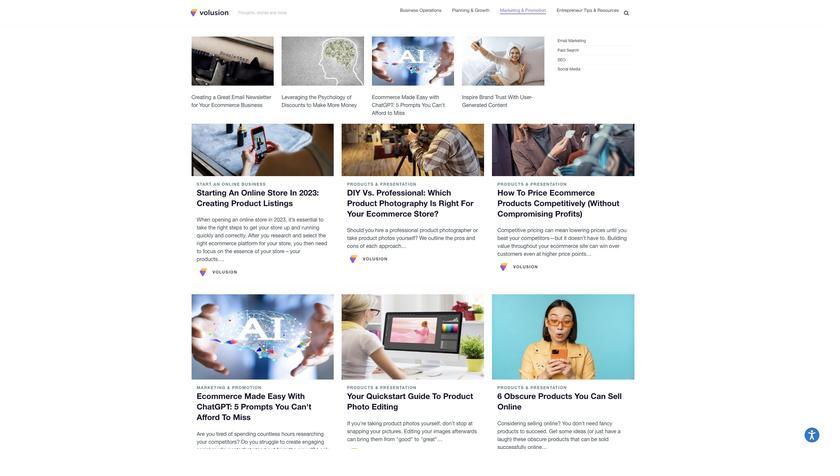 Task type: describe. For each thing, give the bounding box(es) containing it.
to inside products & presentation your quickstart guide to product photo editing
[[432, 392, 441, 402]]

presentation for products & presentation how to price ecommerce products competitively (without compromising profits)
[[531, 182, 567, 187]]

great
[[217, 94, 230, 100]]

can inside "considering selling online? you don't need fancy products to succeed. get some ideas (or just have a laugh) these obscure products that can be sold successfully online…"
[[581, 437, 590, 443]]

take inside should you hire a professional product photographer or take product photos yourself? we outline the pros and cons of each approach…
[[347, 236, 357, 242]]

ecommerce inside ecommerce is nothing without quality goods to offer. read our posts on how to source the best products to sell and how to present them in the best light.
[[191, 65, 234, 74]]

don't inside "considering selling online? you don't need fancy products to succeed. get some ideas (or just have a laugh) these obscure products that can be sold successfully online…"
[[573, 421, 585, 427]]

competitors?
[[209, 440, 240, 446]]

2 horizontal spatial marketing
[[569, 39, 586, 43]]

(without
[[588, 199, 620, 208]]

6
[[498, 392, 502, 402]]

of inside the leveraging the psychology of discounts to make more money
[[347, 94, 352, 100]]

leveraging the psychology of discounts to make more money image
[[282, 36, 364, 86]]

ecommerce inside competitive pricing can mean lowering prices until you beat your competitors—but it doesn't have to. building value throughout your ecommerce site can win over customers even at higher price points…
[[551, 244, 578, 249]]

ecommerce is nothing without quality goods to offer. read our posts on how to source the best products to sell and how to present them in the best light.
[[191, 65, 628, 83]]

of inside when opening an online store in 2023, it's essential to take the right steps to get your store up and running quickly and correctly. after you research and select the right ecommerce platform for your store, you then need to focus on the essence of your store – your products.…
[[255, 249, 259, 255]]

creating a great email newsletter for your ecommerce business link
[[191, 36, 274, 109]]

with inside 'ecommerce made easy with chatgpt: 5 prompts you can't afford to miss'
[[429, 94, 439, 100]]

compromising
[[498, 209, 553, 219]]

crowd?
[[298, 448, 315, 450]]

your quickstart guide to product photo editing image
[[342, 295, 484, 380]]

online…
[[528, 445, 547, 450]]

with
[[508, 94, 519, 100]]

have inside "considering selling online? you don't need fancy products to succeed. get some ideas (or just have a laugh) these obscure products that can be sold successfully online…"
[[605, 429, 617, 435]]

a inside should you hire a professional product photographer or take product photos yourself? we outline the pros and cons of each approach…
[[385, 228, 388, 234]]

you inside the products & presentation 6 obscure products you can sell online
[[575, 392, 589, 402]]

entrepreneur tips & resources
[[557, 8, 619, 13]]

it
[[564, 236, 567, 242]]

over
[[609, 244, 620, 249]]

your down the yourself,
[[422, 429, 432, 435]]

pricing
[[528, 228, 544, 234]]

get
[[250, 225, 257, 231]]

at inside competitive pricing can mean lowering prices until you beat your competitors—but it doesn't have to. building value throughout your ecommerce site can win over customers even at higher price points…
[[537, 251, 541, 257]]

5 inside marketing & promotion ecommerce made easy with chatgpt: 5 prompts you can't afford to miss
[[234, 403, 239, 412]]

to inside "considering selling online? you don't need fancy products to succeed. get some ideas (or just have a laugh) these obscure products that can be sold successfully online…"
[[520, 429, 525, 435]]

& for products & presentation 6 obscure products you can sell online
[[526, 386, 529, 391]]

photographer
[[440, 228, 472, 234]]

products inside ecommerce is nothing without quality goods to offer. read our posts on how to source the best products to sell and how to present them in the best light.
[[531, 65, 563, 74]]

the up the quickly
[[208, 225, 216, 231]]

prompts inside marketing & promotion ecommerce made easy with chatgpt: 5 prompts you can't afford to miss
[[241, 403, 273, 412]]

money
[[341, 102, 357, 108]]

researching
[[296, 432, 324, 438]]

email marketing link
[[558, 39, 586, 43]]

0 vertical spatial store
[[255, 217, 267, 223]]

seo link
[[558, 58, 566, 62]]

make
[[313, 102, 326, 108]]

the inside are you tired of spending countless hours researching your competitors? do you struggle to create engaging social media posts that stand out from the crowd? lo
[[289, 448, 296, 450]]

your inside creating a great email newsletter for your ecommerce business
[[199, 102, 210, 108]]

present
[[191, 74, 218, 83]]

them inside ecommerce is nothing without quality goods to offer. read our posts on how to source the best products to sell and how to present them in the best light.
[[220, 74, 238, 83]]

ecommerce inside creating a great email newsletter for your ecommerce business
[[211, 102, 240, 108]]

our
[[401, 65, 412, 74]]

business inside creating a great email newsletter for your ecommerce business
[[241, 102, 262, 108]]

& for marketing & promotion ecommerce made easy with chatgpt: 5 prompts you can't afford to miss
[[227, 386, 231, 391]]

entrepreneur tips & resources link
[[557, 7, 619, 14]]

read
[[380, 65, 399, 74]]

1 vertical spatial an
[[229, 188, 239, 198]]

when opening an online store in 2023, it's essential to take the right steps to get your store up and running quickly and correctly. after you research and select the right ecommerce platform for your store, you then need to focus on the essence of your store – your products.…
[[197, 217, 327, 263]]

approach…
[[379, 244, 407, 249]]

win
[[600, 244, 608, 249]]

engaging
[[302, 440, 324, 446]]

0 horizontal spatial best
[[262, 74, 277, 83]]

afford inside 'ecommerce made easy with chatgpt: 5 prompts you can't afford to miss'
[[372, 110, 386, 116]]

diy vs. professional: which product photography is right for your ecommerce store? image
[[342, 91, 484, 176]]

professional
[[390, 228, 418, 234]]

is
[[430, 199, 437, 208]]

0 vertical spatial business
[[400, 8, 418, 13]]

posts inside ecommerce is nothing without quality goods to offer. read our posts on how to source the best products to sell and how to present them in the best light.
[[415, 65, 434, 74]]

if you're taking product photos yourself, don't stop at snapping your pictures. editing your images afterwards can bring them from "good" to "great"…
[[347, 421, 477, 443]]

products for products & presentation how to price ecommerce products competitively (without compromising profits)
[[498, 182, 524, 187]]

products & presentation diy vs. professional: which product photography is right for your ecommerce store?
[[347, 182, 474, 219]]

sell
[[608, 392, 622, 402]]

need inside "considering selling online? you don't need fancy products to succeed. get some ideas (or just have a laugh) these obscure products that can be sold successfully online…"
[[586, 421, 598, 427]]

then
[[304, 241, 314, 247]]

goods
[[327, 65, 349, 74]]

presentation for products & presentation diy vs. professional: which product photography is right for your ecommerce store?
[[380, 182, 417, 187]]

out
[[268, 448, 275, 450]]

product for your
[[443, 392, 473, 402]]

in inside when opening an online store in 2023, it's essential to take the right steps to get your store up and running quickly and correctly. after you research and select the right ecommerce platform for your store, you then need to focus on the essence of your store – your products.…
[[268, 217, 273, 223]]

stop
[[456, 421, 467, 427]]

marketing & promotion link
[[500, 7, 546, 14]]

ecommerce inside "products & presentation how to price ecommerce products competitively (without compromising profits)"
[[550, 188, 595, 198]]

open accessibe: accessibility options, statement and help image
[[809, 431, 816, 441]]

"great"…
[[421, 437, 443, 443]]

images
[[434, 429, 451, 435]]

made inside marketing & promotion ecommerce made easy with chatgpt: 5 prompts you can't afford to miss
[[244, 392, 266, 402]]

can't inside marketing & promotion ecommerce made easy with chatgpt: 5 prompts you can't afford to miss
[[291, 403, 311, 412]]

value
[[498, 244, 510, 249]]

online inside the products & presentation 6 obscure products you can sell online
[[498, 403, 522, 412]]

you up stand
[[249, 440, 258, 446]]

volusion for how to price ecommerce products competitively (without compromising profits)
[[513, 265, 538, 270]]

1 horizontal spatial best
[[513, 65, 529, 74]]

creating a great email newsletter for your ecommerce business
[[191, 94, 271, 108]]

store,
[[279, 241, 292, 247]]

6 obscure products you can sell online image
[[492, 295, 635, 380]]

offer.
[[360, 65, 378, 74]]

without
[[273, 65, 299, 74]]

search image
[[624, 10, 629, 15]]

it's
[[289, 217, 295, 223]]

leveraging the psychology of discounts to make more money link
[[282, 36, 364, 109]]

can
[[591, 392, 606, 402]]

0 vertical spatial product
[[420, 228, 438, 234]]

(or
[[588, 429, 594, 435]]

to inside are you tired of spending countless hours researching your competitors? do you struggle to create engaging social media posts that stand out from the crowd? lo
[[280, 440, 285, 446]]

volusion link for how to price ecommerce products competitively (without compromising profits)
[[498, 261, 538, 274]]

prices
[[591, 228, 605, 234]]

quickstart
[[366, 392, 406, 402]]

select
[[303, 233, 317, 239]]

creating a great email newsletter for your ecommerce business image
[[191, 36, 274, 86]]

seo
[[558, 58, 566, 62]]

take inside when opening an online store in 2023, it's essential to take the right steps to get your store up and running quickly and correctly. after you research and select the right ecommerce platform for your store, you then need to focus on the essence of your store – your products.…
[[197, 225, 207, 231]]

volusion link for diy vs. professional: which product photography is right for your ecommerce store?
[[347, 253, 388, 266]]

to inside marketing & promotion ecommerce made easy with chatgpt: 5 prompts you can't afford to miss
[[222, 413, 231, 423]]

miss inside marketing & promotion ecommerce made easy with chatgpt: 5 prompts you can't afford to miss
[[233, 413, 251, 423]]

1 vertical spatial products
[[498, 429, 519, 435]]

hire
[[375, 228, 384, 234]]

products for products & presentation diy vs. professional: which product photography is right for your ecommerce store?
[[347, 182, 374, 187]]

presentation for products & presentation 6 obscure products you can sell online
[[531, 386, 567, 391]]

volusion for diy vs. professional: which product photography is right for your ecommerce store?
[[363, 257, 388, 262]]

you left then
[[294, 241, 302, 247]]

the right select
[[318, 233, 326, 239]]

your down competitors—but at the right of page
[[539, 244, 549, 249]]

to inside "products & presentation how to price ecommerce products competitively (without compromising profits)"
[[517, 188, 526, 198]]

you right are
[[206, 432, 215, 438]]

0 vertical spatial right
[[217, 225, 228, 231]]

competitors—but
[[521, 236, 563, 242]]

you inside 'ecommerce made easy with chatgpt: 5 prompts you can't afford to miss'
[[422, 102, 431, 108]]

and inside ecommerce is nothing without quality goods to offer. read our posts on how to source the best products to sell and how to present them in the best light.
[[588, 65, 601, 74]]

to.
[[600, 236, 606, 242]]

0 horizontal spatial online
[[222, 182, 240, 187]]

miss inside 'ecommerce made easy with chatgpt: 5 prompts you can't afford to miss'
[[394, 110, 405, 116]]

at inside if you're taking product photos yourself, don't stop at snapping your pictures. editing your images afterwards can bring them from "good" to "great"…
[[468, 421, 473, 427]]

after
[[248, 233, 259, 239]]

1 horizontal spatial email
[[558, 39, 567, 43]]

paid search link
[[558, 48, 579, 53]]

social media link
[[558, 67, 581, 72]]

online
[[240, 217, 254, 223]]

considering selling online? you don't need fancy products to succeed. get some ideas (or just have a laugh) these obscure products that can be sold successfully online…
[[498, 421, 621, 450]]

ecommerce inside marketing & promotion ecommerce made easy with chatgpt: 5 prompts you can't afford to miss
[[197, 392, 242, 402]]

can left win
[[590, 244, 598, 249]]

start
[[197, 182, 212, 187]]

an inside when opening an online store in 2023, it's essential to take the right steps to get your store up and running quickly and correctly. after you research and select the right ecommerce platform for your store, you then need to focus on the essence of your store – your products.…
[[232, 217, 238, 223]]

a inside "considering selling online? you don't need fancy products to succeed. get some ideas (or just have a laugh) these obscure products that can be sold successfully online…"
[[618, 429, 621, 435]]

& for products & presentation
[[264, 38, 275, 57]]

snapping
[[347, 429, 369, 435]]

beat
[[498, 236, 508, 242]]

photography
[[379, 199, 428, 208]]

with inside marketing & promotion ecommerce made easy with chatgpt: 5 prompts you can't afford to miss
[[288, 392, 305, 402]]

social media
[[558, 67, 581, 72]]

1 horizontal spatial ecommerce made easy with chatgpt: 5 prompts you can't afford to miss image
[[372, 36, 454, 86]]

competitive
[[498, 228, 526, 234]]

don't inside if you're taking product photos yourself, don't stop at snapping your pictures. editing your images afterwards can bring them from "good" to "great"…
[[443, 421, 455, 427]]

you're
[[352, 421, 366, 427]]

from inside if you're taking product photos yourself, don't stop at snapping your pictures. editing your images afterwards can bring them from "good" to "great"…
[[384, 437, 395, 443]]

1 vertical spatial online
[[241, 188, 265, 198]]

can up competitors—but at the right of page
[[545, 228, 554, 234]]

5 inside 'ecommerce made easy with chatgpt: 5 prompts you can't afford to miss'
[[396, 102, 399, 108]]

posts inside are you tired of spending countless hours researching your competitors? do you struggle to create engaging social media posts that stand out from the crowd? lo
[[228, 448, 241, 450]]

& for marketing & promotion
[[521, 8, 524, 13]]

customers
[[498, 251, 522, 257]]

products for products & presentation 6 obscure products you can sell online
[[498, 386, 524, 391]]

search
[[567, 48, 579, 53]]

0 horizontal spatial product
[[359, 236, 377, 242]]

building
[[608, 236, 627, 242]]

media
[[212, 448, 226, 450]]

–
[[286, 249, 289, 255]]

ecommerce inside when opening an online store in 2023, it's essential to take the right steps to get your store up and running quickly and correctly. after you research and select the right ecommerce platform for your store, you then need to focus on the essence of your store – your products.…
[[209, 241, 237, 247]]

chatgpt: inside 'ecommerce made easy with chatgpt: 5 prompts you can't afford to miss'
[[372, 102, 395, 108]]

1 how from the left
[[448, 65, 463, 74]]

price
[[559, 251, 570, 257]]

0 vertical spatial an
[[214, 182, 220, 187]]

business inside start an online business starting an online store in 2023: creating product listings
[[242, 182, 266, 187]]

product for diy
[[347, 199, 377, 208]]

of inside are you tired of spending countless hours researching your competitors? do you struggle to create engaging social media posts that stand out from the crowd? lo
[[228, 432, 233, 438]]

profits)
[[555, 209, 583, 219]]

2 vertical spatial store
[[273, 249, 284, 255]]

opening
[[212, 217, 231, 223]]

and down it's at top
[[291, 225, 300, 231]]

store?
[[414, 209, 439, 219]]

ecommerce inside 'ecommerce made easy with chatgpt: 5 prompts you can't afford to miss'
[[372, 94, 400, 100]]

sold
[[599, 437, 609, 443]]

research
[[271, 233, 291, 239]]

creating inside start an online business starting an online store in 2023: creating product listings
[[197, 199, 229, 208]]

successfully
[[498, 445, 526, 450]]

and left select
[[293, 233, 302, 239]]

brand
[[479, 94, 494, 100]]

we
[[419, 236, 427, 242]]



Task type: vqa. For each thing, say whether or not it's contained in the screenshot.
ANYTHING
no



Task type: locate. For each thing, give the bounding box(es) containing it.
1 vertical spatial from
[[277, 448, 288, 450]]

2 vertical spatial volusion
[[213, 270, 237, 275]]

at
[[537, 251, 541, 257], [468, 421, 473, 427]]

ecommerce made easy with chatgpt: 5 prompts you can't afford to miss
[[372, 94, 445, 116]]

1 vertical spatial product
[[359, 236, 377, 242]]

an
[[214, 182, 220, 187], [229, 188, 239, 198], [232, 217, 238, 223]]

paid
[[558, 48, 566, 53]]

products & presentation your quickstart guide to product photo editing
[[347, 386, 473, 412]]

photos inside should you hire a professional product photographer or take product photos yourself? we outline the pros and cons of each approach…
[[379, 236, 395, 242]]

you inside competitive pricing can mean lowering prices until you beat your competitors—but it doesn't have to. building value throughout your ecommerce site can win over customers even at higher price points…
[[618, 228, 627, 234]]

your down the taking
[[370, 429, 381, 435]]

you inside "considering selling online? you don't need fancy products to succeed. get some ideas (or just have a laugh) these obscure products that can be sold successfully online…"
[[562, 421, 571, 427]]

light.
[[280, 74, 297, 83]]

need right then
[[316, 241, 327, 247]]

2 horizontal spatial online
[[498, 403, 522, 412]]

1 horizontal spatial them
[[371, 437, 383, 443]]

to inside the leveraging the psychology of discounts to make more money
[[307, 102, 311, 108]]

you right after
[[261, 233, 270, 239]]

0 horizontal spatial how
[[448, 65, 463, 74]]

product inside products & presentation your quickstart guide to product photo editing
[[443, 392, 473, 402]]

1 horizontal spatial ecommerce
[[551, 244, 578, 249]]

2 horizontal spatial product
[[443, 392, 473, 402]]

hours
[[282, 432, 295, 438]]

2 don't from the left
[[573, 421, 585, 427]]

2 vertical spatial for
[[259, 241, 266, 247]]

them up great
[[220, 74, 238, 83]]

2 vertical spatial online
[[498, 403, 522, 412]]

1 horizontal spatial have
[[605, 429, 617, 435]]

0 horizontal spatial 5
[[234, 403, 239, 412]]

0 vertical spatial promotion
[[526, 8, 546, 13]]

0 horizontal spatial miss
[[233, 413, 251, 423]]

email inside creating a great email newsletter for your ecommerce business
[[232, 94, 245, 100]]

& inside "products & presentation how to price ecommerce products competitively (without compromising profits)"
[[526, 182, 529, 187]]

0 horizontal spatial promotion
[[232, 386, 262, 391]]

easy inside marketing & promotion ecommerce made easy with chatgpt: 5 prompts you can't afford to miss
[[268, 392, 286, 402]]

1 vertical spatial need
[[586, 421, 598, 427]]

1 vertical spatial ecommerce made easy with chatgpt: 5 prompts you can't afford to miss image
[[191, 295, 334, 380]]

how
[[498, 188, 515, 198]]

presentation for products & presentation your quickstart guide to product photo editing
[[380, 386, 417, 391]]

can down snapping
[[347, 437, 356, 443]]

1 horizontal spatial from
[[384, 437, 395, 443]]

them inside if you're taking product photos yourself, don't stop at snapping your pictures. editing your images afterwards can bring them from "good" to "great"…
[[371, 437, 383, 443]]

chatgpt: inside marketing & promotion ecommerce made easy with chatgpt: 5 prompts you can't afford to miss
[[197, 403, 232, 412]]

posts right our at the left top of page
[[415, 65, 434, 74]]

photo
[[347, 403, 370, 412]]

professional:
[[377, 188, 426, 198]]

countless
[[257, 432, 280, 438]]

1 horizontal spatial can't
[[432, 102, 445, 108]]

online
[[222, 182, 240, 187], [241, 188, 265, 198], [498, 403, 522, 412]]

content
[[489, 102, 507, 108]]

have down fancy
[[605, 429, 617, 435]]

made inside 'ecommerce made easy with chatgpt: 5 prompts you can't afford to miss'
[[402, 94, 415, 100]]

steps
[[229, 225, 242, 231]]

generated
[[462, 102, 487, 108]]

volusion down each
[[363, 257, 388, 262]]

of down platform
[[255, 249, 259, 255]]

0 vertical spatial online
[[222, 182, 240, 187]]

0 vertical spatial at
[[537, 251, 541, 257]]

1 horizontal spatial chatgpt:
[[372, 102, 395, 108]]

product up pictures.
[[383, 421, 402, 427]]

thoughts,
[[238, 10, 256, 15]]

can
[[545, 228, 554, 234], [590, 244, 598, 249], [347, 437, 356, 443], [581, 437, 590, 443]]

you up building
[[618, 228, 627, 234]]

1 horizontal spatial promotion
[[526, 8, 546, 13]]

presentation up quickstart
[[380, 386, 417, 391]]

prompts up spending
[[241, 403, 273, 412]]

have down prices
[[587, 236, 599, 242]]

of right the tired
[[228, 432, 233, 438]]

editing inside if you're taking product photos yourself, don't stop at snapping your pictures. editing your images afterwards can bring them from "good" to "great"…
[[404, 429, 420, 435]]

a left great
[[213, 94, 216, 100]]

need inside when opening an online store in 2023, it's essential to take the right steps to get your store up and running quickly and correctly. after you research and select the right ecommerce platform for your store, you then need to focus on the essence of your store – your products.…
[[316, 241, 327, 247]]

laugh)
[[498, 437, 512, 443]]

social
[[197, 448, 210, 450]]

your down research
[[267, 241, 277, 247]]

how right the sell
[[603, 65, 618, 74]]

diy
[[347, 188, 361, 198]]

creating inside creating a great email newsletter for your ecommerce business
[[191, 94, 211, 100]]

2 vertical spatial business
[[242, 182, 266, 187]]

1 don't from the left
[[443, 421, 455, 427]]

and down or at the bottom right of page
[[466, 236, 475, 242]]

0 horizontal spatial right
[[197, 241, 207, 247]]

products up obscure
[[498, 386, 524, 391]]

creating down starting
[[197, 199, 229, 208]]

product up online
[[231, 199, 261, 208]]

presentation for products & presentation
[[279, 38, 375, 57]]

the down photographer
[[446, 236, 453, 242]]

can inside if you're taking product photos yourself, don't stop at snapping your pictures. editing your images afterwards can bring them from "good" to "great"…
[[347, 437, 356, 443]]

photos
[[379, 236, 395, 242], [403, 421, 420, 427]]

0 vertical spatial prompts
[[400, 102, 420, 108]]

2 horizontal spatial volusion link
[[498, 261, 538, 274]]

mean
[[555, 228, 568, 234]]

you left hire
[[365, 228, 374, 234]]

them right bring
[[371, 437, 383, 443]]

the right is
[[249, 74, 260, 83]]

for down present
[[191, 102, 198, 108]]

presentation up price
[[531, 182, 567, 187]]

for right right
[[461, 199, 474, 208]]

have inside competitive pricing can mean lowering prices until you beat your competitors—but it doesn't have to. building value throughout your ecommerce site can win over customers even at higher price points…
[[587, 236, 599, 242]]

of inside should you hire a professional product photographer or take product photos yourself? we outline the pros and cons of each approach…
[[360, 244, 365, 249]]

0 horizontal spatial have
[[587, 236, 599, 242]]

best
[[513, 65, 529, 74], [262, 74, 277, 83]]

0 vertical spatial made
[[402, 94, 415, 100]]

at right stop
[[468, 421, 473, 427]]

0 vertical spatial ecommerce made easy with chatgpt: 5 prompts you can't afford to miss image
[[372, 36, 454, 86]]

your down competitive
[[510, 236, 520, 242]]

2023,
[[274, 217, 287, 223]]

ecommerce
[[191, 65, 234, 74], [372, 94, 400, 100], [211, 102, 240, 108], [550, 188, 595, 198], [366, 209, 412, 219], [197, 392, 242, 402]]

promotion inside 'link'
[[526, 8, 546, 13]]

your
[[259, 225, 269, 231], [510, 236, 520, 242], [267, 241, 277, 247], [539, 244, 549, 249], [261, 249, 271, 255], [290, 249, 300, 255], [370, 429, 381, 435], [422, 429, 432, 435], [197, 440, 207, 446]]

& for products & presentation how to price ecommerce products competitively (without compromising profits)
[[526, 182, 529, 187]]

store left –
[[273, 249, 284, 255]]

0 horizontal spatial email
[[232, 94, 245, 100]]

0 vertical spatial in
[[240, 74, 247, 83]]

0 horizontal spatial need
[[316, 241, 327, 247]]

which
[[428, 188, 451, 198]]

leveraging the psychology of discounts to make more money
[[282, 94, 357, 108]]

1 horizontal spatial editing
[[404, 429, 420, 435]]

0 horizontal spatial marketing
[[197, 386, 226, 391]]

business left operations
[[400, 8, 418, 13]]

0 horizontal spatial don't
[[443, 421, 455, 427]]

inspire
[[462, 94, 478, 100]]

marketing inside marketing & promotion ecommerce made easy with chatgpt: 5 prompts you can't afford to miss
[[197, 386, 226, 391]]

1 horizontal spatial in
[[268, 217, 273, 223]]

1 vertical spatial store
[[271, 225, 282, 231]]

volusion link down customers
[[498, 261, 538, 274]]

marketing for marketing & promotion
[[500, 8, 520, 13]]

to inside if you're taking product photos yourself, don't stop at snapping your pictures. editing your images afterwards can bring them from "good" to "great"…
[[415, 437, 419, 443]]

volusion link
[[347, 253, 388, 266], [498, 261, 538, 274], [197, 266, 237, 279]]

you inside should you hire a professional product photographer or take product photos yourself? we outline the pros and cons of each approach…
[[365, 228, 374, 234]]

your right get
[[259, 225, 269, 231]]

starting an online store in 2023: creating product listings image
[[191, 91, 334, 176]]

an right starting
[[229, 188, 239, 198]]

1 horizontal spatial miss
[[394, 110, 405, 116]]

quality
[[301, 65, 324, 74]]

1 horizontal spatial easy
[[417, 94, 428, 100]]

products inside products & presentation your quickstart guide to product photo editing
[[347, 386, 374, 391]]

don't up images
[[443, 421, 455, 427]]

that inside "considering selling online? you don't need fancy products to succeed. get some ideas (or just have a laugh) these obscure products that can be sold successfully online…"
[[571, 437, 580, 443]]

products up is
[[191, 38, 260, 57]]

start an online business starting an online store in 2023: creating product listings
[[197, 182, 319, 208]]

2 vertical spatial an
[[232, 217, 238, 223]]

0 horizontal spatial for
[[191, 102, 198, 108]]

an up starting
[[214, 182, 220, 187]]

1 horizontal spatial volusion link
[[347, 253, 388, 266]]

product
[[231, 199, 261, 208], [347, 199, 377, 208], [443, 392, 473, 402]]

products
[[191, 38, 260, 57], [347, 182, 374, 187], [498, 182, 524, 187], [498, 199, 532, 208], [347, 386, 374, 391], [498, 386, 524, 391], [538, 392, 573, 402]]

2 horizontal spatial product
[[420, 228, 438, 234]]

in left 2023:
[[290, 188, 297, 198]]

to inside 'ecommerce made easy with chatgpt: 5 prompts you can't afford to miss'
[[388, 110, 392, 116]]

right
[[439, 199, 459, 208]]

email up paid
[[558, 39, 567, 43]]

inspire brand trust with user-generated content image
[[462, 36, 545, 86]]

take
[[197, 225, 207, 231], [347, 236, 357, 242]]

volusion down even
[[513, 265, 538, 270]]

are
[[197, 432, 205, 438]]

2 vertical spatial products
[[548, 437, 569, 443]]

0 vertical spatial afford
[[372, 110, 386, 116]]

1 horizontal spatial take
[[347, 236, 357, 242]]

editing
[[372, 403, 398, 412], [404, 429, 420, 435]]

presentation up professional:
[[380, 182, 417, 187]]

your inside are you tired of spending countless hours researching your competitors? do you struggle to create engaging social media posts that stand out from the crowd? lo
[[197, 440, 207, 446]]

inspire brand trust with user- generated content link
[[462, 36, 545, 109]]

you
[[422, 102, 431, 108], [575, 392, 589, 402], [275, 403, 289, 412], [562, 421, 571, 427]]

1 vertical spatial creating
[[197, 199, 229, 208]]

promotion for marketing & promotion ecommerce made easy with chatgpt: 5 prompts you can't afford to miss
[[232, 386, 262, 391]]

competitively
[[534, 199, 586, 208]]

some
[[559, 429, 572, 435]]

products down seo link
[[531, 65, 563, 74]]

presentation inside the products & presentation 6 obscure products you can sell online
[[531, 386, 567, 391]]

products down the get
[[548, 437, 569, 443]]

or
[[473, 228, 478, 234]]

editing down quickstart
[[372, 403, 398, 412]]

more.
[[278, 10, 288, 15]]

2 vertical spatial product
[[383, 421, 402, 427]]

you
[[365, 228, 374, 234], [618, 228, 627, 234], [261, 233, 270, 239], [294, 241, 302, 247], [206, 432, 215, 438], [249, 440, 258, 446]]

0 vertical spatial have
[[587, 236, 599, 242]]

paid search
[[558, 48, 579, 53]]

for inside products & presentation diy vs. professional: which product photography is right for your ecommerce store?
[[461, 199, 474, 208]]

creating down present
[[191, 94, 211, 100]]

volusion link down products.…
[[197, 266, 237, 279]]

ecommerce down correctly.
[[209, 241, 237, 247]]

your up should on the bottom of page
[[347, 209, 364, 219]]

ecommerce made easy with chatgpt: 5 prompts you can't afford to miss image
[[372, 36, 454, 86], [191, 295, 334, 380]]

0 horizontal spatial prompts
[[241, 403, 273, 412]]

and
[[270, 10, 276, 15], [588, 65, 601, 74], [291, 225, 300, 231], [215, 233, 224, 239], [293, 233, 302, 239], [466, 236, 475, 242]]

1 horizontal spatial photos
[[403, 421, 420, 427]]

when
[[197, 217, 210, 223]]

email right great
[[232, 94, 245, 100]]

1 horizontal spatial at
[[537, 251, 541, 257]]

in inside start an online business starting an online store in 2023: creating product listings
[[290, 188, 297, 198]]

miss
[[394, 110, 405, 116], [233, 413, 251, 423]]

1 horizontal spatial volusion
[[363, 257, 388, 262]]

1 horizontal spatial 5
[[396, 102, 399, 108]]

how left source on the right top of page
[[448, 65, 463, 74]]

the inside should you hire a professional product photographer or take product photos yourself? we outline the pros and cons of each approach…
[[446, 236, 453, 242]]

ecommerce inside products & presentation diy vs. professional: which product photography is right for your ecommerce store?
[[366, 209, 412, 219]]

products up diy
[[347, 182, 374, 187]]

marketing for marketing & promotion ecommerce made easy with chatgpt: 5 prompts you can't afford to miss
[[197, 386, 226, 391]]

1 vertical spatial made
[[244, 392, 266, 402]]

& for planning & growth
[[471, 8, 474, 13]]

0 horizontal spatial volusion link
[[197, 266, 237, 279]]

the left the essence
[[225, 249, 232, 255]]

tired
[[216, 432, 227, 438]]

your inside products & presentation diy vs. professional: which product photography is right for your ecommerce store?
[[347, 209, 364, 219]]

right
[[217, 225, 228, 231], [197, 241, 207, 247]]

business down 'newsletter'
[[241, 102, 262, 108]]

of up money
[[347, 94, 352, 100]]

online down 6
[[498, 403, 522, 412]]

a
[[213, 94, 216, 100], [385, 228, 388, 234], [618, 429, 621, 435]]

0 horizontal spatial a
[[213, 94, 216, 100]]

can left be
[[581, 437, 590, 443]]

if
[[347, 421, 350, 427]]

that inside are you tired of spending countless hours researching your competitors? do you struggle to create engaging social media posts that stand out from the crowd? lo
[[242, 448, 252, 450]]

and right the quickly
[[215, 233, 224, 239]]

"good"
[[396, 437, 413, 443]]

and inside should you hire a professional product photographer or take product photos yourself? we outline the pros and cons of each approach…
[[466, 236, 475, 242]]

0 horizontal spatial chatgpt:
[[197, 403, 232, 412]]

photos up approach…
[[379, 236, 395, 242]]

easy
[[417, 94, 428, 100], [268, 392, 286, 402]]

1 horizontal spatial for
[[259, 241, 266, 247]]

the right source on the right top of page
[[500, 65, 511, 74]]

your right –
[[290, 249, 300, 255]]

newsletter
[[246, 94, 271, 100]]

2 how from the left
[[603, 65, 618, 74]]

0 horizontal spatial editing
[[372, 403, 398, 412]]

0 vertical spatial your
[[199, 102, 210, 108]]

on inside ecommerce is nothing without quality goods to offer. read our posts on how to source the best products to sell and how to present them in the best light.
[[436, 65, 445, 74]]

take up cons
[[347, 236, 357, 242]]

editing inside products & presentation your quickstart guide to product photo editing
[[372, 403, 398, 412]]

0 horizontal spatial photos
[[379, 236, 395, 242]]

get
[[549, 429, 558, 435]]

discounts
[[282, 102, 305, 108]]

products & presentation how to price ecommerce products competitively (without compromising profits)
[[498, 182, 620, 219]]

product inside start an online business starting an online store in 2023: creating product listings
[[231, 199, 261, 208]]

0 vertical spatial need
[[316, 241, 327, 247]]

product up we
[[420, 228, 438, 234]]

1 vertical spatial for
[[461, 199, 474, 208]]

0 horizontal spatial with
[[288, 392, 305, 402]]

trust
[[495, 94, 507, 100]]

& inside marketing & promotion ecommerce made easy with chatgpt: 5 prompts you can't afford to miss
[[227, 386, 231, 391]]

higher
[[543, 251, 557, 257]]

you inside marketing & promotion ecommerce made easy with chatgpt: 5 prompts you can't afford to miss
[[275, 403, 289, 412]]

2023:
[[299, 188, 319, 198]]

products down how
[[498, 199, 532, 208]]

tips
[[584, 8, 592, 13]]

0 horizontal spatial in
[[240, 74, 247, 83]]

0 horizontal spatial afford
[[197, 413, 220, 423]]

how to price ecommerce products competitively (without compromising profits) image
[[492, 91, 635, 176]]

should you hire a professional product photographer or take product photos yourself? we outline the pros and cons of each approach…
[[347, 228, 478, 249]]

products for products & presentation your quickstart guide to product photo editing
[[347, 386, 374, 391]]

at right even
[[537, 251, 541, 257]]

planning
[[452, 8, 470, 13]]

your inside products & presentation your quickstart guide to product photo editing
[[347, 392, 364, 402]]

1 vertical spatial your
[[347, 209, 364, 219]]

2 horizontal spatial a
[[618, 429, 621, 435]]

1 vertical spatial chatgpt:
[[197, 403, 232, 412]]

editing up "good"
[[404, 429, 420, 435]]

1 horizontal spatial afford
[[372, 110, 386, 116]]

products up laugh)
[[498, 429, 519, 435]]

afford inside marketing & promotion ecommerce made easy with chatgpt: 5 prompts you can't afford to miss
[[197, 413, 220, 423]]

1 vertical spatial have
[[605, 429, 617, 435]]

and right the sell
[[588, 65, 601, 74]]

can't inside 'ecommerce made easy with chatgpt: 5 prompts you can't afford to miss'
[[432, 102, 445, 108]]

products up photo
[[347, 386, 374, 391]]

best up user-
[[513, 65, 529, 74]]

0 horizontal spatial volusion
[[213, 270, 237, 275]]

easy inside 'ecommerce made easy with chatgpt: 5 prompts you can't afford to miss'
[[417, 94, 428, 100]]

your up photo
[[347, 392, 364, 402]]

for down after
[[259, 241, 266, 247]]

outline
[[428, 236, 444, 242]]

a right hire
[[385, 228, 388, 234]]

in inside ecommerce is nothing without quality goods to offer. read our posts on how to source the best products to sell and how to present them in the best light.
[[240, 74, 247, 83]]

volusion link for starting an online store in 2023: creating product listings
[[197, 266, 237, 279]]

store down 2023,
[[271, 225, 282, 231]]

the inside the leveraging the psychology of discounts to make more money
[[309, 94, 317, 100]]

prompts down ecommerce is nothing without quality goods to offer. read our posts on how to source the best products to sell and how to present them in the best light.
[[400, 102, 420, 108]]

of right cons
[[360, 244, 365, 249]]

1 vertical spatial take
[[347, 236, 357, 242]]

presentation inside "products & presentation how to price ecommerce products competitively (without compromising profits)"
[[531, 182, 567, 187]]

presentation inside products & presentation diy vs. professional: which product photography is right for your ecommerce store?
[[380, 182, 417, 187]]

do
[[241, 440, 248, 446]]

2 vertical spatial your
[[347, 392, 364, 402]]

on inside when opening an online store in 2023, it's essential to take the right steps to get your store up and running quickly and correctly. after you research and select the right ecommerce platform for your store, you then need to focus on the essence of your store – your products.…
[[217, 249, 223, 255]]

business operations link
[[400, 7, 442, 14]]

in up 'newsletter'
[[240, 74, 247, 83]]

volusion for starting an online store in 2023: creating product listings
[[213, 270, 237, 275]]

guide
[[408, 392, 430, 402]]

a inside creating a great email newsletter for your ecommerce business
[[213, 94, 216, 100]]

email
[[558, 39, 567, 43], [232, 94, 245, 100]]

posts down competitors?
[[228, 448, 241, 450]]

0 vertical spatial easy
[[417, 94, 428, 100]]

0 vertical spatial them
[[220, 74, 238, 83]]

is
[[236, 65, 242, 74]]

and left more.
[[270, 10, 276, 15]]

an up steps
[[232, 217, 238, 223]]

0 horizontal spatial product
[[231, 199, 261, 208]]

product down vs.
[[347, 199, 377, 208]]

online left store
[[241, 188, 265, 198]]

0 horizontal spatial them
[[220, 74, 238, 83]]

0 vertical spatial marketing
[[500, 8, 520, 13]]

0 vertical spatial take
[[197, 225, 207, 231]]

1 vertical spatial in
[[290, 188, 297, 198]]

presentation up obscure
[[531, 386, 567, 391]]

from
[[384, 437, 395, 443], [277, 448, 288, 450]]

2 vertical spatial marketing
[[197, 386, 226, 391]]

correctly.
[[225, 233, 247, 239]]

1 vertical spatial with
[[288, 392, 305, 402]]

0 vertical spatial posts
[[415, 65, 434, 74]]

starting
[[197, 188, 227, 198]]

for inside when opening an online store in 2023, it's essential to take the right steps to get your store up and running quickly and correctly. after you research and select the right ecommerce platform for your store, you then need to focus on the essence of your store – your products.…
[[259, 241, 266, 247]]

products up "online?"
[[538, 392, 573, 402]]

for inside creating a great email newsletter for your ecommerce business
[[191, 102, 198, 108]]

products for products & presentation
[[191, 38, 260, 57]]

business up the listings
[[242, 182, 266, 187]]

product inside if you're taking product photos yourself, don't stop at snapping your pictures. editing your images afterwards can bring them from "good" to "great"…
[[383, 421, 402, 427]]

product inside products & presentation diy vs. professional: which product photography is right for your ecommerce store?
[[347, 199, 377, 208]]

1 horizontal spatial don't
[[573, 421, 585, 427]]

& for products & presentation your quickstart guide to product photo editing
[[375, 386, 379, 391]]

marketing & promotion ecommerce made easy with chatgpt: 5 prompts you can't afford to miss
[[197, 386, 311, 423]]

1 horizontal spatial on
[[436, 65, 445, 74]]

presentation inside products & presentation your quickstart guide to product photo editing
[[380, 386, 417, 391]]

from right the out
[[277, 448, 288, 450]]

from inside are you tired of spending countless hours researching your competitors? do you struggle to create engaging social media posts that stand out from the crowd? lo
[[277, 448, 288, 450]]

photos inside if you're taking product photos yourself, don't stop at snapping your pictures. editing your images afterwards can bring them from "good" to "great"…
[[403, 421, 420, 427]]

your left –
[[261, 249, 271, 255]]

prompts inside 'ecommerce made easy with chatgpt: 5 prompts you can't afford to miss'
[[400, 102, 420, 108]]

should
[[347, 228, 364, 234]]

photos up "good"
[[403, 421, 420, 427]]

products inside products & presentation diy vs. professional: which product photography is right for your ecommerce store?
[[347, 182, 374, 187]]

be
[[591, 437, 597, 443]]

right down opening
[[217, 225, 228, 231]]

your up social
[[197, 440, 207, 446]]

marketing inside 'link'
[[500, 8, 520, 13]]

growth
[[475, 8, 490, 13]]

that down "do"
[[242, 448, 252, 450]]

1 vertical spatial marketing
[[569, 39, 586, 43]]

promotion for marketing & promotion
[[526, 8, 546, 13]]

0 vertical spatial that
[[571, 437, 580, 443]]

essential
[[297, 217, 317, 223]]

considering
[[498, 421, 526, 427]]

afford
[[372, 110, 386, 116], [197, 413, 220, 423]]

ecommerce up price
[[551, 244, 578, 249]]

1 horizontal spatial prompts
[[400, 102, 420, 108]]

& for products & presentation diy vs. professional: which product photography is right for your ecommerce store?
[[375, 182, 379, 187]]

obscure
[[504, 392, 536, 402]]

0 vertical spatial editing
[[372, 403, 398, 412]]

operations
[[420, 8, 442, 13]]

0 horizontal spatial ecommerce
[[209, 241, 237, 247]]

the up 'make'
[[309, 94, 317, 100]]

need up (or
[[586, 421, 598, 427]]



